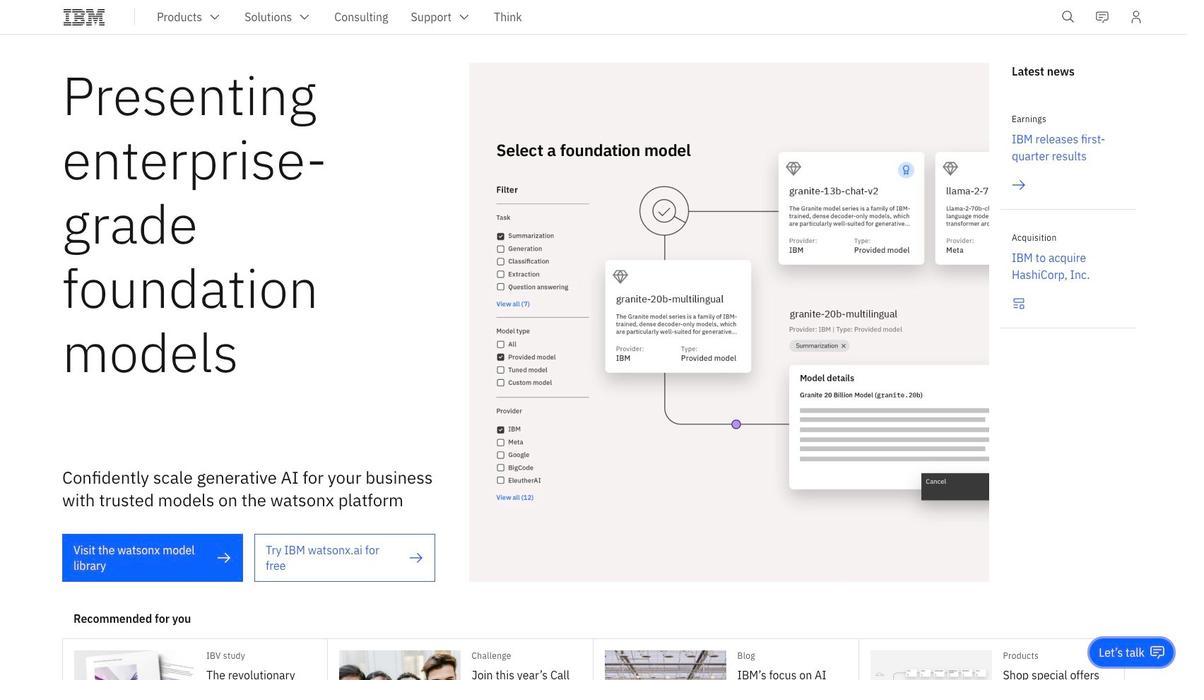 Task type: locate. For each thing, give the bounding box(es) containing it.
let's talk element
[[1099, 645, 1145, 661]]



